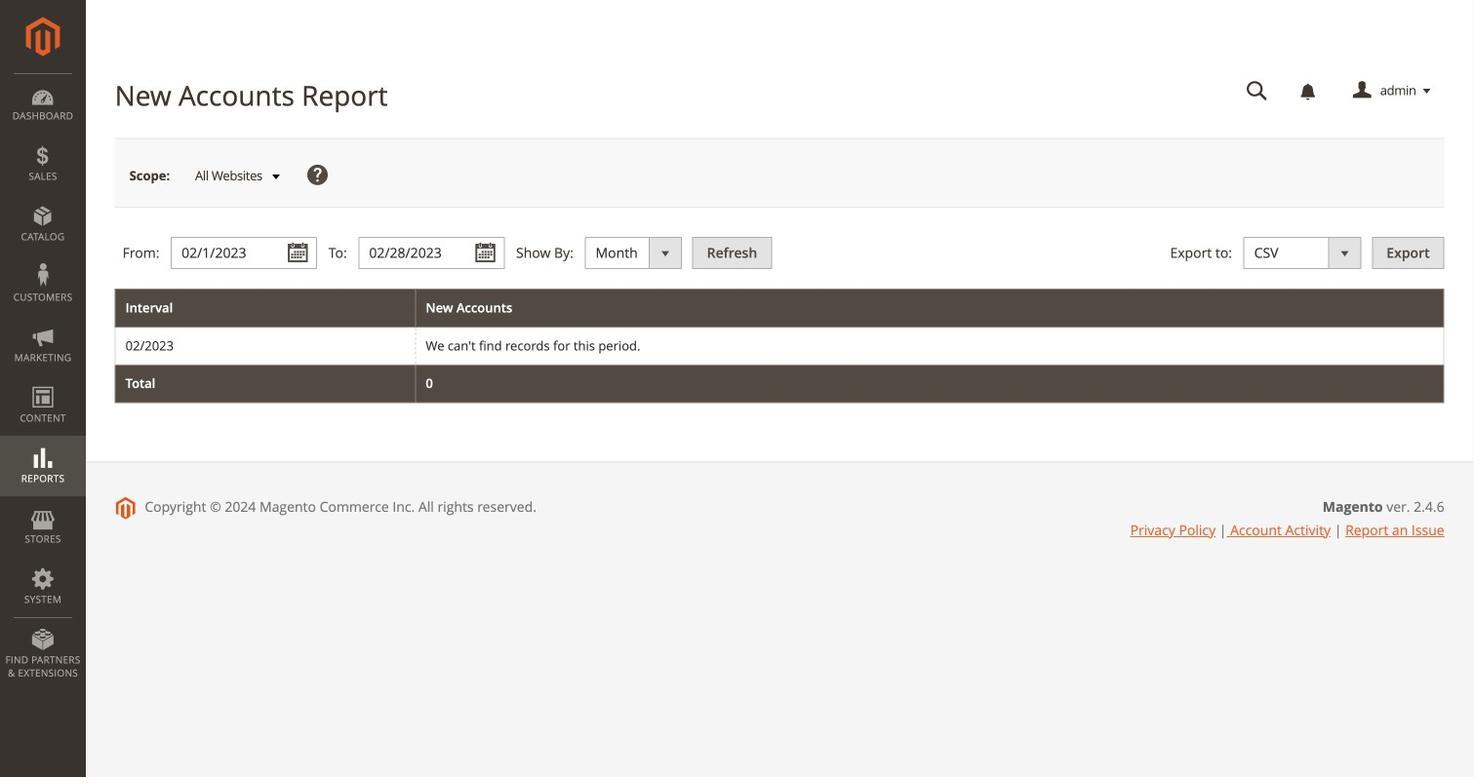 Task type: vqa. For each thing, say whether or not it's contained in the screenshot.
number field
no



Task type: locate. For each thing, give the bounding box(es) containing it.
None text field
[[1233, 74, 1282, 108]]

menu bar
[[0, 73, 86, 690]]

None text field
[[171, 237, 317, 270], [358, 237, 505, 270], [171, 237, 317, 270], [358, 237, 505, 270]]

magento admin panel image
[[26, 17, 60, 57]]



